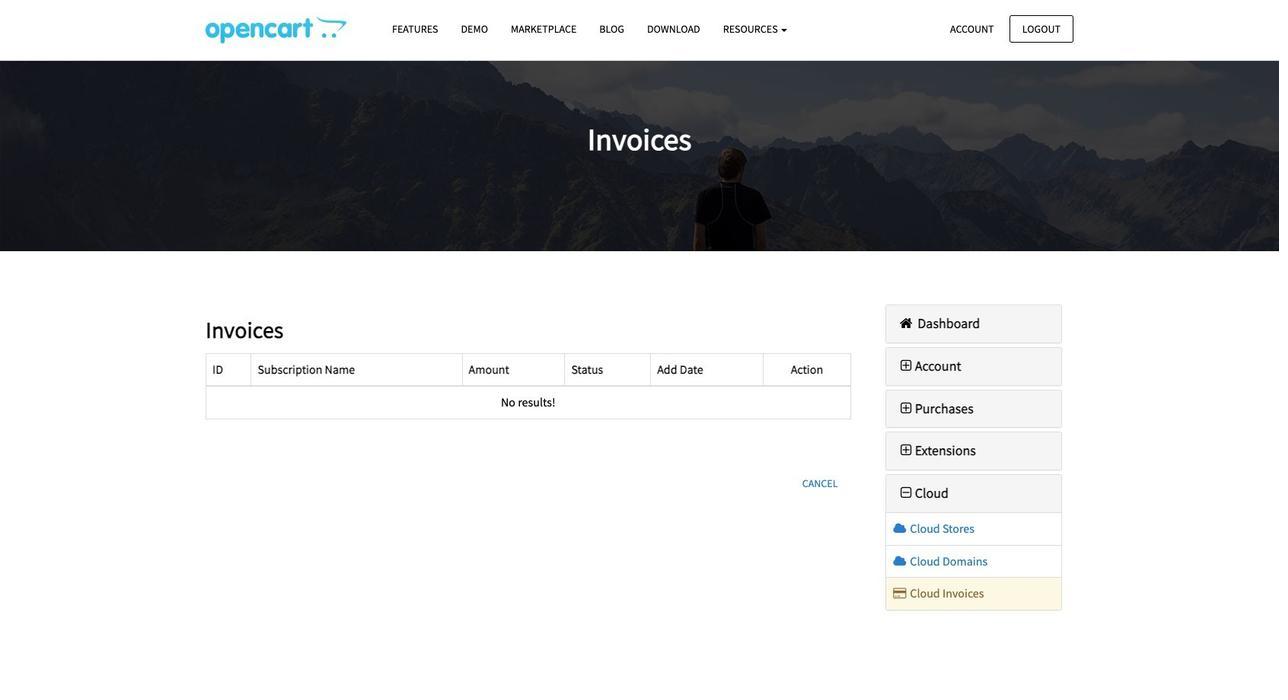 Task type: locate. For each thing, give the bounding box(es) containing it.
1 vertical spatial plus square o image
[[897, 444, 915, 458]]

plus square o image down plus square o icon
[[897, 402, 915, 415]]

plus square o image up minus square o icon
[[897, 444, 915, 458]]

1 plus square o image from the top
[[897, 402, 915, 415]]

plus square o image
[[897, 402, 915, 415], [897, 444, 915, 458]]

0 vertical spatial plus square o image
[[897, 402, 915, 415]]

cloud image
[[892, 555, 908, 567]]

opencart cloud - invoice list image
[[206, 16, 346, 43]]



Task type: vqa. For each thing, say whether or not it's contained in the screenshot.
plus square o icon to the bottom
yes



Task type: describe. For each thing, give the bounding box(es) containing it.
minus square o image
[[897, 487, 915, 500]]

credit card image
[[892, 587, 908, 599]]

home image
[[897, 317, 915, 330]]

plus square o image
[[897, 359, 915, 373]]

2 plus square o image from the top
[[897, 444, 915, 458]]

cloud image
[[892, 522, 908, 534]]



